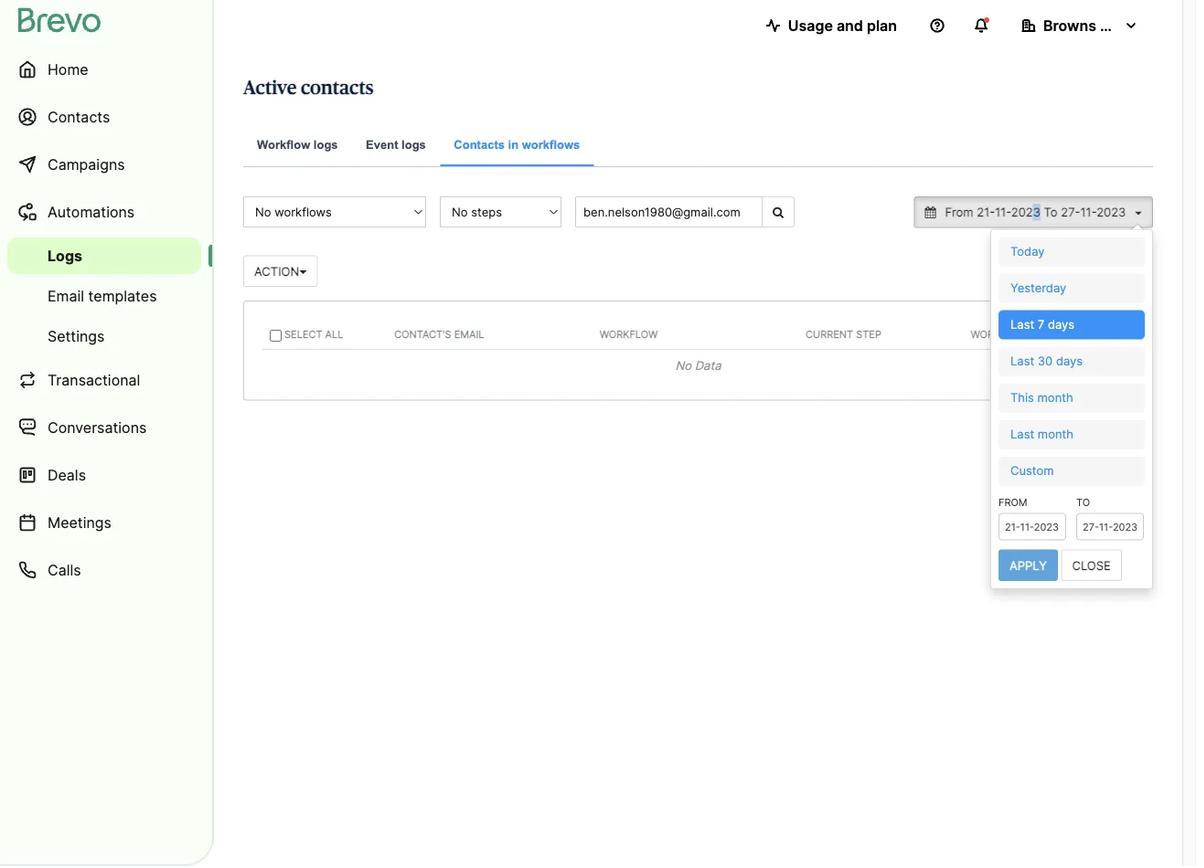 Task type: locate. For each thing, give the bounding box(es) containing it.
data
[[695, 359, 721, 373]]

None checkbox
[[270, 330, 282, 342]]

contacts in workflows link
[[440, 124, 594, 166]]

contacts link
[[7, 95, 201, 139]]

action
[[254, 264, 299, 279]]

contacts up campaigns
[[48, 108, 110, 126]]

contacts for contacts in workflows
[[454, 138, 505, 151]]

last for last month
[[1011, 428, 1034, 442]]

0 horizontal spatial workflow
[[257, 138, 310, 151]]

0 vertical spatial last
[[1011, 318, 1034, 332]]

1 horizontal spatial contacts
[[454, 138, 505, 151]]

days for last 30 days
[[1056, 354, 1083, 369]]

settings link
[[7, 318, 201, 355]]

2 horizontal spatial workflow
[[971, 329, 1029, 340]]

contacts
[[301, 78, 374, 97]]

logs right event
[[402, 138, 426, 151]]

1 horizontal spatial logs
[[402, 138, 426, 151]]

1 vertical spatial days
[[1056, 354, 1083, 369]]

contacts
[[48, 108, 110, 126], [454, 138, 505, 151]]

plan
[[867, 16, 897, 34]]

month right this
[[1038, 391, 1073, 405]]

workflow
[[257, 138, 310, 151], [600, 329, 658, 340], [971, 329, 1029, 340]]

1 vertical spatial last
[[1011, 354, 1034, 369]]

last
[[1011, 318, 1034, 332], [1011, 354, 1034, 369], [1011, 428, 1034, 442]]

None text field
[[940, 204, 1132, 221], [999, 514, 1066, 541], [940, 204, 1132, 221], [999, 514, 1066, 541]]

0 vertical spatial month
[[1038, 391, 1073, 405]]

apply button
[[999, 550, 1058, 582]]

last left '30'
[[1011, 354, 1034, 369]]

7
[[1038, 318, 1045, 332]]

last for last 7 days
[[1011, 318, 1034, 332]]

2 vertical spatial last
[[1011, 428, 1034, 442]]

month down this month
[[1038, 428, 1074, 442]]

days for last 7 days
[[1048, 318, 1075, 332]]

action button
[[243, 256, 318, 287]]

0 horizontal spatial logs
[[314, 138, 338, 151]]

event logs link
[[352, 124, 440, 167]]

0 vertical spatial contacts
[[48, 108, 110, 126]]

campaigns
[[48, 155, 125, 173]]

1 month from the top
[[1038, 391, 1073, 405]]

home
[[48, 60, 88, 78]]

workflow logs
[[257, 138, 338, 151]]

3 last from the top
[[1011, 428, 1034, 442]]

days
[[1048, 318, 1075, 332], [1056, 354, 1083, 369]]

all
[[325, 329, 343, 341]]

automations link
[[7, 190, 201, 234]]

days right 7
[[1048, 318, 1075, 332]]

from
[[999, 497, 1028, 509]]

last 7 days
[[1011, 318, 1075, 332]]

close
[[1072, 559, 1111, 573]]

1 logs from the left
[[314, 138, 338, 151]]

contacts left in
[[454, 138, 505, 151]]

calendar image
[[925, 207, 936, 219]]

month
[[1038, 391, 1073, 405], [1038, 428, 1074, 442]]

logs
[[314, 138, 338, 151], [402, 138, 426, 151]]

2 last from the top
[[1011, 354, 1034, 369]]

1 horizontal spatial workflow
[[600, 329, 658, 340]]

last down this
[[1011, 428, 1034, 442]]

days right '30'
[[1056, 354, 1083, 369]]

logs for event logs
[[402, 138, 426, 151]]

templates
[[88, 287, 157, 305]]

2 month from the top
[[1038, 428, 1074, 442]]

workflow inside workflow logs link
[[257, 138, 310, 151]]

home link
[[7, 48, 201, 91]]

contacts in workflows
[[454, 138, 580, 151]]

select
[[285, 329, 322, 341]]

on
[[1080, 329, 1096, 340]]

last month
[[1011, 428, 1074, 442]]

2 logs from the left
[[402, 138, 426, 151]]

None text field
[[1076, 514, 1144, 541]]

logs left event
[[314, 138, 338, 151]]

in
[[508, 138, 519, 151]]

1 vertical spatial month
[[1038, 428, 1074, 442]]

1 last from the top
[[1011, 318, 1034, 332]]

contact's
[[394, 329, 451, 340]]

no data
[[675, 359, 721, 373]]

this
[[1011, 391, 1034, 405]]

0 vertical spatial days
[[1048, 318, 1075, 332]]

email
[[48, 287, 84, 305]]

1 vertical spatial contacts
[[454, 138, 505, 151]]

close button
[[1061, 550, 1122, 582]]

workflow for workflow
[[600, 329, 658, 340]]

0 horizontal spatial contacts
[[48, 108, 110, 126]]

last left 7
[[1011, 318, 1034, 332]]



Task type: describe. For each thing, give the bounding box(es) containing it.
search image
[[773, 206, 784, 218]]

event
[[366, 138, 398, 151]]

Email text field
[[575, 197, 763, 228]]

month for this month
[[1038, 391, 1073, 405]]

to
[[1076, 497, 1090, 509]]

conversations
[[48, 419, 147, 437]]

step
[[856, 329, 881, 340]]

deals link
[[7, 454, 201, 497]]

month for last month
[[1038, 428, 1074, 442]]

automations
[[48, 203, 135, 221]]

logs
[[48, 247, 82, 265]]

workflow for workflow entered on the
[[971, 329, 1029, 340]]

logs for workflow logs
[[314, 138, 338, 151]]

browns
[[1043, 16, 1096, 34]]

this month
[[1011, 391, 1073, 405]]

contact's email
[[394, 329, 484, 340]]

transactional link
[[7, 358, 201, 402]]

email templates link
[[7, 278, 201, 315]]

custom
[[1011, 464, 1054, 478]]

usage and plan button
[[751, 7, 912, 44]]

conversations link
[[7, 406, 201, 450]]

last 30 days
[[1011, 354, 1083, 369]]

apply
[[1010, 559, 1047, 573]]

meetings link
[[7, 501, 201, 545]]

meetings
[[48, 514, 112, 532]]

browns enterprise button
[[1007, 7, 1173, 44]]

campaigns link
[[7, 143, 201, 187]]

workflow entered on the
[[971, 329, 1118, 340]]

and
[[837, 16, 863, 34]]

contacts for contacts
[[48, 108, 110, 126]]

current
[[806, 329, 853, 340]]

workflows
[[522, 138, 580, 151]]

settings
[[48, 327, 105, 345]]

today
[[1011, 245, 1045, 259]]

last for last 30 days
[[1011, 354, 1034, 369]]

calls
[[48, 562, 81, 579]]

select all
[[282, 329, 343, 341]]

calls link
[[7, 549, 201, 593]]

entered
[[1032, 329, 1078, 340]]

the
[[1099, 329, 1118, 340]]

logs link
[[7, 238, 201, 274]]

active
[[243, 78, 297, 97]]

no
[[675, 359, 691, 373]]

enterprise
[[1100, 16, 1173, 34]]

email templates
[[48, 287, 157, 305]]

usage and plan
[[788, 16, 897, 34]]

event logs
[[366, 138, 426, 151]]

usage
[[788, 16, 833, 34]]

yesterday
[[1011, 281, 1067, 295]]

email
[[454, 329, 484, 340]]

current step
[[806, 329, 881, 340]]

active contacts
[[243, 78, 374, 97]]

deals
[[48, 466, 86, 484]]

transactional
[[48, 371, 140, 389]]

browns enterprise
[[1043, 16, 1173, 34]]

workflow logs link
[[243, 124, 352, 167]]

workflow for workflow logs
[[257, 138, 310, 151]]

30
[[1038, 354, 1053, 369]]



Task type: vqa. For each thing, say whether or not it's contained in the screenshot.
Message
no



